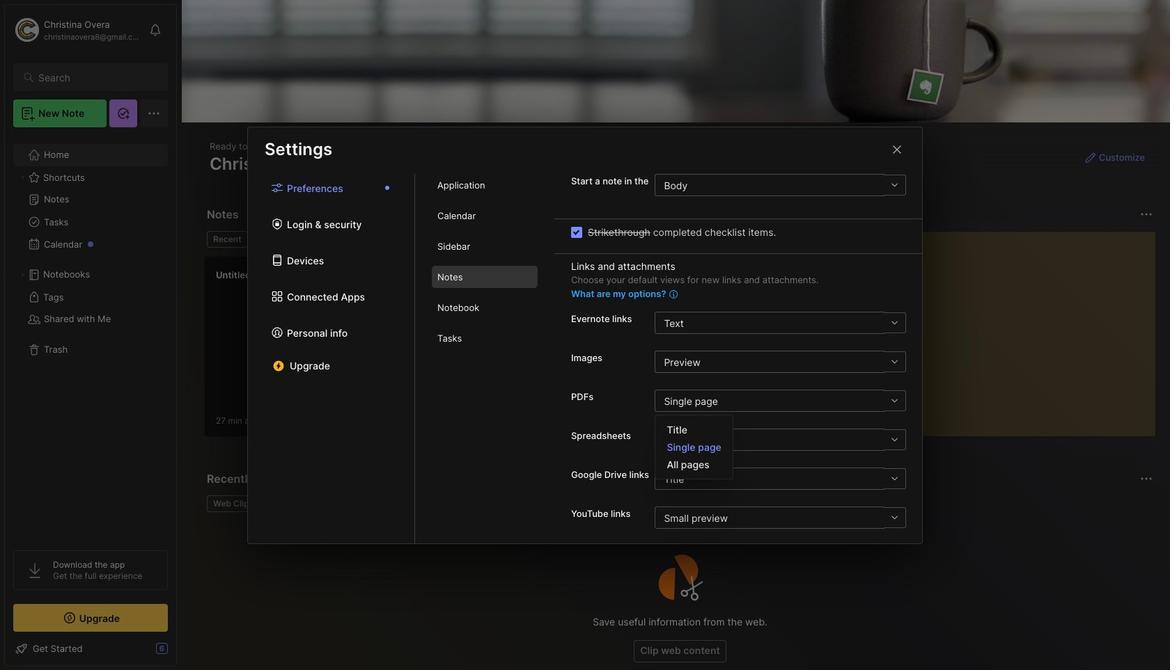 Task type: describe. For each thing, give the bounding box(es) containing it.
tree inside main element
[[5, 136, 176, 539]]

expand notebooks image
[[18, 271, 26, 279]]

Search text field
[[38, 71, 155, 84]]

Start writing… text field
[[862, 232, 1155, 426]]

Choose default view option for PDFs field
[[655, 390, 906, 412]]

Choose default view option for Google Drive links field
[[655, 468, 906, 490]]



Task type: locate. For each thing, give the bounding box(es) containing it.
dropdown list menu
[[656, 421, 733, 474]]

tab list
[[248, 174, 415, 544], [415, 174, 555, 544], [207, 231, 828, 248]]

none search field inside main element
[[38, 69, 155, 86]]

tree
[[5, 136, 176, 539]]

Choose default view option for Spreadsheets field
[[655, 429, 906, 451]]

row group
[[204, 256, 706, 446]]

Choose default view option for Images field
[[655, 351, 906, 373]]

Choose default view option for Evernote links field
[[655, 312, 906, 334]]

tab
[[432, 174, 538, 196], [432, 205, 538, 227], [207, 231, 248, 248], [253, 231, 310, 248], [432, 235, 538, 258], [432, 266, 538, 288], [432, 297, 538, 319], [432, 327, 538, 350], [207, 496, 260, 513]]

Select30 checkbox
[[571, 227, 582, 238]]

close image
[[889, 141, 906, 158]]

None search field
[[38, 69, 155, 86]]

Start a new note in the body or title. field
[[655, 174, 906, 196]]

Choose default view option for YouTube links field
[[655, 507, 906, 529]]

main element
[[0, 0, 181, 671]]



Task type: vqa. For each thing, say whether or not it's contained in the screenshot.
TAB LIST
yes



